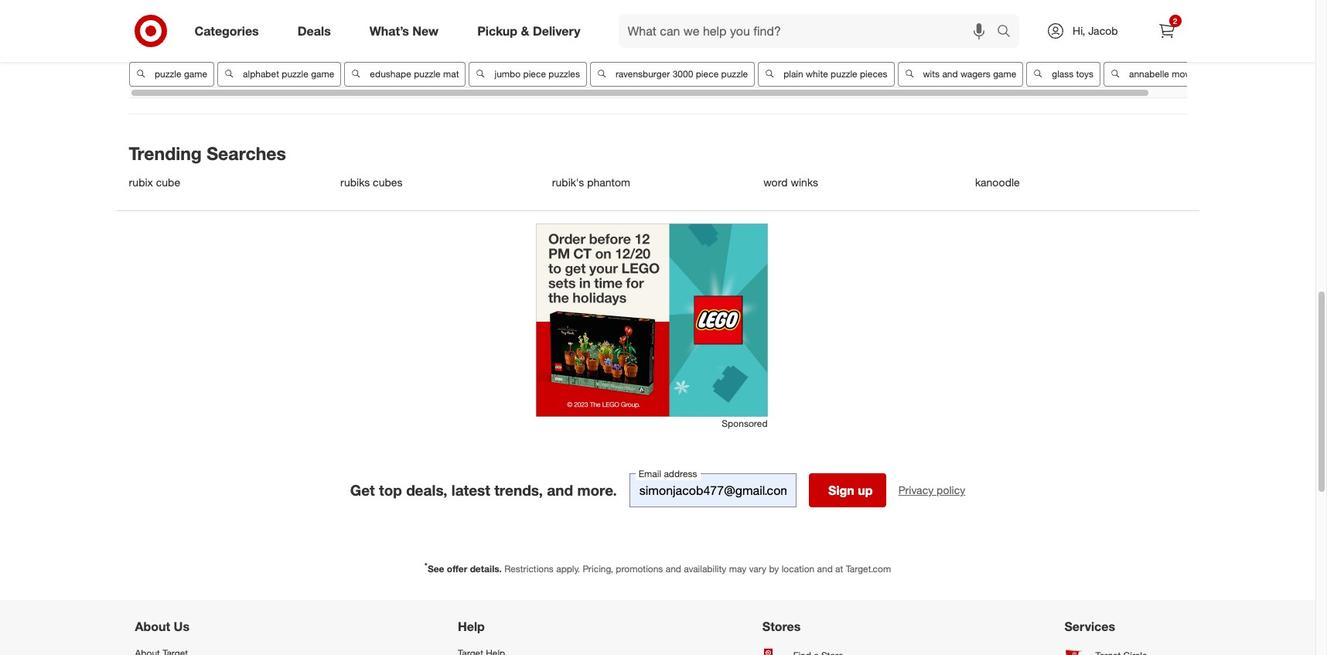 Task type: vqa. For each thing, say whether or not it's contained in the screenshot.
Starfighter
no



Task type: describe. For each thing, give the bounding box(es) containing it.
help
[[458, 619, 485, 634]]

search button
[[990, 14, 1028, 51]]

us
[[174, 619, 190, 634]]

wits and wagers game link
[[897, 62, 1023, 86]]

promotions
[[616, 563, 663, 575]]

pickup & delivery link
[[464, 14, 600, 48]]

glass toys
[[1052, 68, 1094, 79]]

professor-puzzle card games link
[[563, 0, 701, 25]]

edushape
[[370, 68, 411, 79]]

puzzle left lawn
[[905, 6, 932, 18]]

winks
[[791, 176, 819, 189]]

related searches
[[129, 37, 251, 55]]

alphabet
[[243, 68, 279, 79]]

1 game from the left
[[184, 68, 207, 79]]

games for professor-puzzle card games
[[664, 6, 694, 18]]

mat
[[443, 68, 459, 79]]

privacy policy
[[899, 483, 966, 497]]

games for professor-puzzle lawn games
[[960, 6, 989, 18]]

categories link
[[181, 14, 278, 48]]

trends,
[[494, 481, 543, 499]]

annabelle
[[1129, 68, 1169, 79]]

word winks
[[764, 176, 819, 189]]

searches
[[207, 142, 286, 164]]

piece inside "link"
[[696, 68, 719, 79]]

plain white puzzle pieces link
[[758, 62, 894, 86]]

puzzle left jigsaw
[[754, 6, 780, 18]]

privacy policy link
[[899, 483, 966, 498]]

&
[[521, 23, 530, 38]]

details.
[[470, 563, 502, 575]]

and left more.
[[547, 481, 573, 499]]

card
[[641, 6, 662, 18]]

top
[[379, 481, 402, 499]]

teens
[[224, 6, 249, 18]]

toys
[[1076, 68, 1094, 79]]

2
[[1173, 16, 1178, 26]]

jacob
[[1089, 24, 1118, 37]]

movie
[[1172, 68, 1197, 79]]

ravensburger
[[615, 68, 670, 79]]

jumbo
[[494, 68, 520, 79]]

lawn
[[935, 6, 957, 18]]

hi,
[[1073, 24, 1086, 37]]

kanoodle
[[975, 176, 1020, 189]]

see
[[428, 563, 444, 575]]

word
[[764, 176, 788, 189]]

rubik's
[[552, 176, 584, 189]]

deals link
[[284, 14, 350, 48]]

glass
[[1052, 68, 1074, 79]]

puzzle game
[[154, 68, 207, 79]]

delivery
[[533, 23, 581, 38]]

professor- for professor-puzzle lawn games
[[863, 6, 905, 18]]

plain white puzzle pieces
[[783, 68, 887, 79]]

related
[[129, 37, 183, 55]]

apply.
[[556, 563, 580, 575]]

puzzles
[[548, 68, 580, 79]]

availability
[[684, 563, 727, 575]]

puzzle game link
[[129, 62, 214, 86]]

puzzles
[[814, 6, 846, 18]]

and left at
[[817, 563, 833, 575]]

privacy
[[899, 483, 934, 497]]

puzzle right white
[[831, 68, 857, 79]]

restrictions
[[505, 563, 554, 575]]

2 game from the left
[[311, 68, 334, 79]]

rubik's phantom
[[552, 176, 630, 189]]

professor-puzzle lawn games
[[863, 6, 989, 18]]

advertisement region
[[536, 223, 768, 417]]

rubix
[[129, 176, 153, 189]]

wits and wagers game
[[923, 68, 1016, 79]]

* see offer details. restrictions apply. pricing, promotions and availability may vary by location and at target.com
[[425, 561, 891, 575]]

ravensburger 3000 piece puzzle
[[615, 68, 748, 79]]

brainteasers
[[136, 6, 187, 18]]

new
[[413, 23, 439, 38]]

deals,
[[406, 481, 448, 499]]

alphabet puzzle game link
[[217, 62, 341, 86]]

rubiks cubes link
[[340, 176, 543, 189]]

plain
[[783, 68, 803, 79]]

target.com
[[846, 563, 891, 575]]

sign
[[829, 483, 855, 498]]

cubes
[[373, 176, 403, 189]]

rubix cube link
[[129, 176, 331, 189]]

sign up
[[829, 483, 873, 498]]

stores
[[763, 619, 801, 634]]

alphabet puzzle game
[[243, 68, 334, 79]]



Task type: locate. For each thing, give the bounding box(es) containing it.
0 horizontal spatial game
[[184, 68, 207, 79]]

game down related searches
[[184, 68, 207, 79]]

wagers
[[960, 68, 991, 79]]

and right the wits
[[942, 68, 958, 79]]

policy
[[937, 483, 966, 497]]

what's
[[370, 23, 409, 38]]

professor- left jigsaw
[[711, 6, 754, 18]]

offer
[[447, 563, 468, 575]]

2 horizontal spatial professor-
[[863, 6, 905, 18]]

services
[[1065, 619, 1116, 634]]

game
[[184, 68, 207, 79], [311, 68, 334, 79], [993, 68, 1016, 79]]

rubiks
[[340, 176, 370, 189]]

professor- inside professor-puzzle card games link
[[569, 6, 612, 18]]

games right card
[[664, 6, 694, 18]]

rubik's phantom link
[[552, 176, 755, 189]]

categories
[[195, 23, 259, 38]]

1 horizontal spatial game
[[311, 68, 334, 79]]

by
[[769, 563, 779, 575]]

puzzle left card
[[612, 6, 639, 18]]

at
[[836, 563, 844, 575]]

2 piece from the left
[[696, 68, 719, 79]]

piece right jumbo
[[523, 68, 546, 79]]

professor-puzzle jigsaw puzzles
[[711, 6, 846, 18]]

professor- right puzzles
[[863, 6, 905, 18]]

and
[[942, 68, 958, 79], [547, 481, 573, 499], [666, 563, 682, 575], [817, 563, 833, 575]]

for
[[211, 6, 222, 18]]

phantom
[[587, 176, 630, 189]]

0 horizontal spatial professor-
[[569, 6, 612, 18]]

puzzle left the mat
[[414, 68, 440, 79]]

3000
[[672, 68, 693, 79]]

1 horizontal spatial games
[[960, 6, 989, 18]]

rubix cube
[[129, 176, 180, 189]]

3 professor- from the left
[[863, 6, 905, 18]]

pricing,
[[583, 563, 614, 575]]

brainteasers toys for teens
[[136, 6, 249, 18]]

professor-puzzle card games
[[569, 6, 694, 18]]

3 game from the left
[[993, 68, 1016, 79]]

0 horizontal spatial games
[[664, 6, 694, 18]]

professor- up delivery
[[569, 6, 612, 18]]

jumbo piece puzzles link
[[469, 62, 587, 86]]

professor-puzzle lawn games link
[[856, 0, 996, 25]]

get
[[350, 481, 375, 499]]

brainteasers toys for teens link
[[129, 0, 256, 25]]

What can we help you find? suggestions appear below search field
[[619, 14, 1001, 48]]

latest
[[452, 481, 490, 499]]

sponsored
[[722, 418, 768, 429]]

word winks link
[[764, 176, 966, 189]]

get top deals, latest trends, and more.
[[350, 481, 617, 499]]

vary
[[749, 563, 767, 575]]

puzzle right alphabet
[[281, 68, 308, 79]]

ravensburger 3000 piece puzzle link
[[590, 62, 755, 86]]

professor-
[[569, 6, 612, 18], [711, 6, 754, 18], [863, 6, 905, 18]]

edushape puzzle mat link
[[344, 62, 466, 86]]

pickup
[[477, 23, 518, 38]]

game right wagers
[[993, 68, 1016, 79]]

piece
[[523, 68, 546, 79], [696, 68, 719, 79]]

toys
[[190, 6, 208, 18]]

puzzle down related
[[154, 68, 181, 79]]

2 professor- from the left
[[711, 6, 754, 18]]

professor- inside professor-puzzle jigsaw puzzles link
[[711, 6, 754, 18]]

2 horizontal spatial game
[[993, 68, 1016, 79]]

games right lawn
[[960, 6, 989, 18]]

location
[[782, 563, 815, 575]]

2 games from the left
[[960, 6, 989, 18]]

1 piece from the left
[[523, 68, 546, 79]]

1 professor- from the left
[[569, 6, 612, 18]]

and inside the wits and wagers game link
[[942, 68, 958, 79]]

game down deals link
[[311, 68, 334, 79]]

jumbo piece puzzles
[[494, 68, 580, 79]]

dvd
[[1199, 68, 1215, 79]]

0 horizontal spatial piece
[[523, 68, 546, 79]]

1 horizontal spatial professor-
[[711, 6, 754, 18]]

professor- inside professor-puzzle lawn games link
[[863, 6, 905, 18]]

*
[[425, 561, 428, 570]]

what's new
[[370, 23, 439, 38]]

what's new link
[[356, 14, 458, 48]]

None text field
[[630, 473, 797, 507]]

puzzle
[[612, 6, 639, 18], [754, 6, 780, 18], [905, 6, 932, 18], [154, 68, 181, 79], [281, 68, 308, 79], [414, 68, 440, 79], [721, 68, 748, 79], [831, 68, 857, 79]]

about us
[[135, 619, 190, 634]]

rubiks cubes
[[340, 176, 403, 189]]

search
[[990, 24, 1028, 40]]

cube
[[156, 176, 180, 189]]

about
[[135, 619, 170, 634]]

edushape puzzle mat
[[370, 68, 459, 79]]

more.
[[577, 481, 617, 499]]

sign up button
[[809, 473, 886, 507]]

piece right the "3000"
[[696, 68, 719, 79]]

professor-puzzle jigsaw puzzles link
[[704, 0, 853, 25]]

glass toys link
[[1026, 62, 1101, 86]]

pieces
[[860, 68, 887, 79]]

pickup & delivery
[[477, 23, 581, 38]]

professor- for professor-puzzle jigsaw puzzles
[[711, 6, 754, 18]]

2 link
[[1150, 14, 1184, 48]]

puzzle right the "3000"
[[721, 68, 748, 79]]

white
[[806, 68, 828, 79]]

may
[[729, 563, 747, 575]]

1 games from the left
[[664, 6, 694, 18]]

professor- for professor-puzzle card games
[[569, 6, 612, 18]]

1 horizontal spatial piece
[[696, 68, 719, 79]]

kanoodle link
[[975, 176, 1178, 189]]

and left availability
[[666, 563, 682, 575]]

puzzle inside "link"
[[721, 68, 748, 79]]

trending
[[129, 142, 202, 164]]



